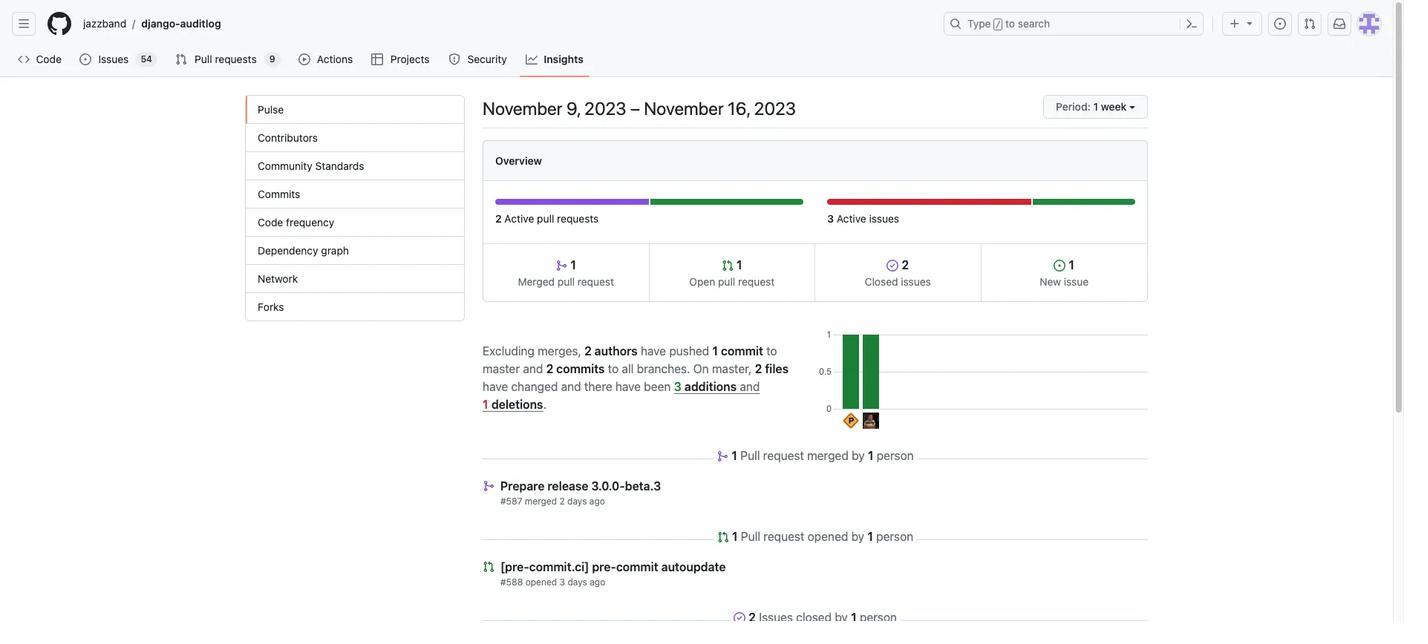 Task type: locate. For each thing, give the bounding box(es) containing it.
1 vertical spatial pull
[[741, 449, 760, 463]]

1 horizontal spatial issues
[[901, 276, 931, 288]]

days inside prepare release 3.0.0-beta.3 #587 merged 2 days ago
[[567, 496, 587, 507]]

1 horizontal spatial active
[[837, 212, 867, 225]]

code for code
[[36, 53, 62, 65]]

dependency
[[258, 244, 318, 257]]

november right the –
[[644, 98, 724, 119]]

standards
[[315, 160, 364, 172]]

0 vertical spatial merged
[[807, 449, 849, 463]]

2 active pull requests
[[495, 212, 599, 225]]

0 vertical spatial git pull request image
[[175, 53, 187, 65]]

to left search
[[1006, 17, 1015, 30]]

3 active issues
[[827, 212, 899, 225]]

all
[[622, 362, 634, 375]]

git pull request image left [pre-
[[483, 561, 495, 573]]

issues up closed
[[869, 212, 899, 225]]

to master and
[[483, 344, 777, 375]]

1 horizontal spatial and
[[561, 380, 581, 393]]

0 vertical spatial code
[[36, 53, 62, 65]]

54
[[141, 53, 152, 65]]

2 vertical spatial pull
[[741, 530, 761, 544]]

0 vertical spatial ago
[[590, 496, 605, 507]]

git pull request image up "open pull request"
[[722, 260, 734, 272]]

0 vertical spatial issue closed image
[[887, 260, 899, 272]]

2023
[[585, 98, 627, 119], [754, 98, 796, 119]]

0 horizontal spatial /
[[132, 17, 135, 30]]

1 vertical spatial commit
[[616, 561, 659, 574]]

git merge image down the additions
[[717, 451, 729, 463]]

2 horizontal spatial 3
[[827, 212, 834, 225]]

jazzband link
[[77, 12, 132, 36]]

code inside the insights element
[[258, 216, 283, 229]]

command palette image
[[1186, 18, 1198, 30]]

1 horizontal spatial code
[[258, 216, 283, 229]]

active
[[505, 212, 534, 225], [837, 212, 867, 225]]

active down overview at the top
[[505, 212, 534, 225]]

–
[[631, 98, 640, 119]]

2 horizontal spatial to
[[1006, 17, 1015, 30]]

to left all at the left of the page
[[608, 362, 619, 375]]

1 person from the top
[[877, 449, 914, 463]]

issues right closed
[[901, 276, 931, 288]]

commit left the autoupdate
[[616, 561, 659, 574]]

0 vertical spatial by
[[852, 449, 865, 463]]

#588
[[501, 577, 523, 588]]

person for 1 pull request opened by 1 person
[[876, 530, 914, 544]]

actions
[[317, 53, 353, 65]]

by for opened
[[852, 530, 865, 544]]

2 active from the left
[[837, 212, 867, 225]]

/ for jazzband
[[132, 17, 135, 30]]

have
[[641, 344, 666, 358], [483, 380, 508, 393], [616, 380, 641, 393]]

community
[[258, 160, 313, 172]]

files
[[765, 362, 789, 375]]

commits
[[258, 188, 300, 201]]

0 horizontal spatial november
[[483, 98, 563, 119]]

git pull request image
[[1304, 18, 1316, 30], [717, 532, 729, 544], [483, 561, 495, 573]]

by
[[852, 449, 865, 463], [852, 530, 865, 544]]

1 vertical spatial issue opened image
[[80, 53, 92, 65]]

1 horizontal spatial november
[[644, 98, 724, 119]]

git pull request image left notifications icon
[[1304, 18, 1316, 30]]

1 vertical spatial issue closed image
[[734, 613, 746, 622]]

0 vertical spatial days
[[567, 496, 587, 507]]

0 vertical spatial pull
[[195, 53, 212, 65]]

projects
[[391, 53, 430, 65]]

1 vertical spatial issues
[[901, 276, 931, 288]]

closed issues
[[865, 276, 931, 288]]

to up files
[[767, 344, 777, 358]]

3
[[827, 212, 834, 225], [674, 380, 682, 393], [560, 577, 565, 588]]

merged
[[807, 449, 849, 463], [525, 496, 557, 507]]

additions
[[685, 380, 737, 393]]

0 vertical spatial opened
[[808, 530, 848, 544]]

1 horizontal spatial commit
[[721, 344, 763, 358]]

/ right type
[[996, 19, 1001, 30]]

[pre-
[[501, 561, 529, 574]]

merged inside prepare release 3.0.0-beta.3 #587 merged 2 days ago
[[525, 496, 557, 507]]

issue opened image
[[1274, 18, 1286, 30], [80, 53, 92, 65], [1054, 260, 1066, 272]]

ago down pre-
[[590, 577, 605, 588]]

issues
[[98, 53, 129, 65]]

opened
[[808, 530, 848, 544], [526, 577, 557, 588]]

open
[[689, 276, 715, 288]]

2 2023 from the left
[[754, 98, 796, 119]]

prepare
[[501, 480, 545, 493]]

3 inside 2 commits to all branches.   on master, 2 files have changed and there have been 3 additions and 1 deletions .
[[674, 380, 682, 393]]

type
[[968, 17, 991, 30]]

0 horizontal spatial 2023
[[585, 98, 627, 119]]

dependency graph
[[258, 244, 349, 257]]

requests left 9
[[215, 53, 257, 65]]

1 horizontal spatial opened
[[808, 530, 848, 544]]

insights element
[[245, 95, 465, 322]]

0 vertical spatial issue opened image
[[1274, 18, 1286, 30]]

pre-
[[592, 561, 616, 574]]

1 inside 2 commits to all branches.   on master, 2 files have changed and there have been 3 additions and 1 deletions .
[[483, 398, 488, 411]]

1 horizontal spatial issue closed image
[[887, 260, 899, 272]]

code down commits
[[258, 216, 283, 229]]

request for 1 pull request merged by 1 person
[[763, 449, 804, 463]]

/ inside jazzband / django-auditlog
[[132, 17, 135, 30]]

and down master,
[[740, 380, 760, 393]]

november
[[483, 98, 563, 119], [644, 98, 724, 119]]

graph
[[321, 244, 349, 257]]

and up changed
[[523, 362, 543, 375]]

1 vertical spatial person
[[876, 530, 914, 544]]

1 vertical spatial ago
[[590, 577, 605, 588]]

and
[[523, 362, 543, 375], [561, 380, 581, 393], [740, 380, 760, 393]]

pull right open
[[718, 276, 735, 288]]

1 horizontal spatial git pull request image
[[722, 260, 734, 272]]

insights
[[544, 53, 584, 65]]

1 horizontal spatial pull
[[558, 276, 575, 288]]

pushed
[[669, 344, 709, 358]]

0 horizontal spatial requests
[[215, 53, 257, 65]]

0 horizontal spatial commit
[[616, 561, 659, 574]]

1 horizontal spatial requests
[[557, 212, 599, 225]]

2 up commits
[[585, 344, 592, 358]]

1 vertical spatial git pull request image
[[722, 260, 734, 272]]

1 vertical spatial to
[[767, 344, 777, 358]]

git merge image
[[717, 451, 729, 463], [483, 481, 495, 492]]

issue opened image right the triangle down icon
[[1274, 18, 1286, 30]]

2 horizontal spatial and
[[740, 380, 760, 393]]

code
[[36, 53, 62, 65], [258, 216, 283, 229]]

2 person from the top
[[876, 530, 914, 544]]

1 days from the top
[[567, 496, 587, 507]]

code for code frequency
[[258, 216, 283, 229]]

0 horizontal spatial to
[[608, 362, 619, 375]]

0 vertical spatial to
[[1006, 17, 1015, 30]]

git pull request image
[[175, 53, 187, 65], [722, 260, 734, 272]]

prepare release 3.0.0-beta.3 #587 merged 2 days ago
[[501, 480, 661, 507]]

dependency graph link
[[246, 237, 464, 265]]

code frequency link
[[246, 209, 464, 237]]

1 vertical spatial git pull request image
[[717, 532, 729, 544]]

0 horizontal spatial and
[[523, 362, 543, 375]]

1 horizontal spatial to
[[767, 344, 777, 358]]

1 vertical spatial days
[[568, 577, 587, 588]]

code inside 'link'
[[36, 53, 62, 65]]

0 horizontal spatial opened
[[526, 577, 557, 588]]

code right code image
[[36, 53, 62, 65]]

0 vertical spatial requests
[[215, 53, 257, 65]]

2 horizontal spatial pull
[[718, 276, 735, 288]]

1 vertical spatial requests
[[557, 212, 599, 225]]

days down prepare release 3.0.0-beta.3 link at the left bottom of the page
[[567, 496, 587, 507]]

django-auditlog link
[[135, 12, 227, 36]]

1 vertical spatial code
[[258, 216, 283, 229]]

search
[[1018, 17, 1050, 30]]

1 vertical spatial by
[[852, 530, 865, 544]]

1 vertical spatial git merge image
[[483, 481, 495, 492]]

0 vertical spatial person
[[877, 449, 914, 463]]

2 up closed issues
[[899, 258, 909, 272]]

1 active from the left
[[505, 212, 534, 225]]

0 vertical spatial git pull request image
[[1304, 18, 1316, 30]]

2023 right 16,
[[754, 98, 796, 119]]

/ inside type / to search
[[996, 19, 1001, 30]]

code frequency
[[258, 216, 334, 229]]

to for type / to search
[[1006, 17, 1015, 30]]

0 horizontal spatial code
[[36, 53, 62, 65]]

release
[[548, 480, 589, 493]]

been
[[644, 380, 671, 393]]

pull up merged
[[537, 212, 554, 225]]

2 days from the top
[[568, 577, 587, 588]]

/ left django- on the left of page
[[132, 17, 135, 30]]

shield image
[[449, 53, 460, 65]]

0 horizontal spatial issue opened image
[[80, 53, 92, 65]]

0 horizontal spatial active
[[505, 212, 534, 225]]

2 vertical spatial git pull request image
[[483, 561, 495, 573]]

git merge image left prepare
[[483, 481, 495, 492]]

/
[[132, 17, 135, 30], [996, 19, 1001, 30]]

2023 left the –
[[585, 98, 627, 119]]

request for 1 pull request opened by 1 person
[[764, 530, 805, 544]]

1 vertical spatial 3
[[674, 380, 682, 393]]

2 november from the left
[[644, 98, 724, 119]]

pull
[[537, 212, 554, 225], [558, 276, 575, 288], [718, 276, 735, 288]]

1 horizontal spatial /
[[996, 19, 1001, 30]]

pull down git merge image
[[558, 276, 575, 288]]

1 2023 from the left
[[585, 98, 627, 119]]

9,
[[566, 98, 581, 119]]

branches.
[[637, 362, 690, 375]]

november down graph image
[[483, 98, 563, 119]]

pulse link
[[246, 96, 464, 124]]

forks
[[258, 301, 284, 313]]

git pull request image up the autoupdate
[[717, 532, 729, 544]]

issue opened image up new issue
[[1054, 260, 1066, 272]]

1 horizontal spatial 2023
[[754, 98, 796, 119]]

2
[[495, 212, 502, 225], [899, 258, 909, 272], [585, 344, 592, 358], [546, 362, 554, 375], [755, 362, 762, 375], [560, 496, 565, 507]]

0 vertical spatial git merge image
[[717, 451, 729, 463]]

2 horizontal spatial git pull request image
[[1304, 18, 1316, 30]]

1 horizontal spatial 3
[[674, 380, 682, 393]]

requests up git merge image
[[557, 212, 599, 225]]

requests
[[215, 53, 257, 65], [557, 212, 599, 225]]

new
[[1040, 276, 1061, 288]]

2 down release
[[560, 496, 565, 507]]

1 vertical spatial opened
[[526, 577, 557, 588]]

list
[[77, 12, 935, 36]]

person
[[877, 449, 914, 463], [876, 530, 914, 544]]

2 vertical spatial to
[[608, 362, 619, 375]]

1 vertical spatial merged
[[525, 496, 557, 507]]

pull requests
[[195, 53, 257, 65]]

.
[[543, 398, 547, 411]]

1 horizontal spatial git merge image
[[717, 451, 729, 463]]

days down 'commit.ci]'
[[568, 577, 587, 588]]

issue opened image left "issues"
[[80, 53, 92, 65]]

1 horizontal spatial git pull request image
[[717, 532, 729, 544]]

commit up master,
[[721, 344, 763, 358]]

/ for type
[[996, 19, 1001, 30]]

issue closed image
[[887, 260, 899, 272], [734, 613, 746, 622]]

0 horizontal spatial merged
[[525, 496, 557, 507]]

to inside 2 commits to all branches.   on master, 2 files have changed and there have been 3 additions and 1 deletions .
[[608, 362, 619, 375]]

and down commits
[[561, 380, 581, 393]]

3.0.0-
[[591, 480, 625, 493]]

projects link
[[366, 48, 437, 71]]

active up closed
[[837, 212, 867, 225]]

ago down 3.0.0-
[[590, 496, 605, 507]]

pull
[[195, 53, 212, 65], [741, 449, 760, 463], [741, 530, 761, 544]]

autoupdate
[[661, 561, 726, 574]]

commit
[[721, 344, 763, 358], [616, 561, 659, 574]]

2 vertical spatial issue opened image
[[1054, 260, 1066, 272]]

0 horizontal spatial issues
[[869, 212, 899, 225]]

by for merged
[[852, 449, 865, 463]]

git pull request image right 54
[[175, 53, 187, 65]]

3 inside '[pre-commit.ci] pre-commit autoupdate #588 opened 3 days ago'
[[560, 577, 565, 588]]

1 pull request merged by 1 person
[[732, 449, 914, 463]]

0 horizontal spatial 3
[[560, 577, 565, 588]]

active for issues
[[837, 212, 867, 225]]

request for open pull request
[[738, 276, 775, 288]]

2 vertical spatial 3
[[560, 577, 565, 588]]

prepare release 3.0.0-beta.3 link
[[501, 480, 661, 493]]



Task type: describe. For each thing, give the bounding box(es) containing it.
2 commits to all branches.   on master, 2 files have changed and there have been 3 additions and 1 deletions .
[[483, 362, 789, 411]]

0 horizontal spatial git pull request image
[[483, 561, 495, 573]]

1 horizontal spatial issue opened image
[[1054, 260, 1066, 272]]

active for pull
[[505, 212, 534, 225]]

network
[[258, 273, 298, 285]]

jazzband
[[83, 17, 126, 30]]

have up branches.
[[641, 344, 666, 358]]

homepage image
[[48, 12, 71, 36]]

2 left files
[[755, 362, 762, 375]]

table image
[[372, 53, 384, 65]]

have down all at the left of the page
[[616, 380, 641, 393]]

changed
[[511, 380, 558, 393]]

2 horizontal spatial issue opened image
[[1274, 18, 1286, 30]]

have down master
[[483, 380, 508, 393]]

excluding
[[483, 344, 535, 358]]

commit inside '[pre-commit.ci] pre-commit autoupdate #588 opened 3 days ago'
[[616, 561, 659, 574]]

master
[[483, 362, 520, 375]]

16,
[[728, 98, 750, 119]]

[pre-commit.ci] pre-commit autoupdate link
[[501, 561, 726, 574]]

pull for 1 pull request merged by 1 person
[[741, 449, 760, 463]]

actions link
[[292, 48, 360, 71]]

to inside to master and
[[767, 344, 777, 358]]

play image
[[298, 53, 310, 65]]

beta.3
[[625, 480, 661, 493]]

person for 1 pull request merged by 1 person
[[877, 449, 914, 463]]

code link
[[12, 48, 68, 71]]

open pull request
[[689, 276, 775, 288]]

[pre-commit.ci] pre-commit autoupdate #588 opened 3 days ago
[[501, 561, 726, 588]]

overview
[[495, 154, 542, 167]]

1 november from the left
[[483, 98, 563, 119]]

ago inside prepare release 3.0.0-beta.3 #587 merged 2 days ago
[[590, 496, 605, 507]]

week
[[1101, 100, 1127, 113]]

git merge image
[[556, 260, 568, 272]]

pulse
[[258, 103, 284, 116]]

period:
[[1056, 100, 1091, 113]]

merges,
[[538, 344, 581, 358]]

community standards
[[258, 160, 364, 172]]

django-
[[141, 17, 180, 30]]

and inside to master and
[[523, 362, 543, 375]]

on
[[693, 362, 709, 375]]

notifications image
[[1334, 18, 1346, 30]]

commits link
[[246, 180, 464, 209]]

9
[[269, 53, 275, 65]]

1 pull request opened by 1 person
[[732, 530, 914, 544]]

request for merged pull request
[[578, 276, 614, 288]]

to for 2 commits to all branches.   on master, 2 files have changed and there have been 3 additions and 1 deletions .
[[608, 362, 619, 375]]

pull for 1 pull request opened by 1 person
[[741, 530, 761, 544]]

contributors
[[258, 131, 318, 144]]

merged pull request
[[518, 276, 614, 288]]

0 horizontal spatial git merge image
[[483, 481, 495, 492]]

issue
[[1064, 276, 1089, 288]]

0 horizontal spatial pull
[[537, 212, 554, 225]]

insights link
[[520, 48, 590, 71]]

list containing jazzband
[[77, 12, 935, 36]]

excluding merges, 2 authors have pushed 1 commit
[[483, 344, 763, 358]]

jazzband / django-auditlog
[[83, 17, 221, 30]]

pull for merged
[[558, 276, 575, 288]]

opened inside '[pre-commit.ci] pre-commit autoupdate #588 opened 3 days ago'
[[526, 577, 557, 588]]

#587
[[501, 496, 522, 507]]

graph image
[[526, 53, 538, 65]]

type / to search
[[968, 17, 1050, 30]]

1 horizontal spatial merged
[[807, 449, 849, 463]]

triangle down image
[[1244, 17, 1256, 29]]

commit.ci]
[[529, 561, 589, 574]]

2 inside prepare release 3.0.0-beta.3 #587 merged 2 days ago
[[560, 496, 565, 507]]

there
[[584, 380, 612, 393]]

0 vertical spatial issues
[[869, 212, 899, 225]]

auditlog
[[180, 17, 221, 30]]

plus image
[[1229, 18, 1241, 30]]

2 down merges,
[[546, 362, 554, 375]]

pull for open
[[718, 276, 735, 288]]

community standards link
[[246, 152, 464, 180]]

frequency
[[286, 216, 334, 229]]

authors
[[595, 344, 638, 358]]

november 9, 2023 – november 16, 2023
[[483, 98, 796, 119]]

period: 1 week
[[1056, 100, 1127, 113]]

2 down overview at the top
[[495, 212, 502, 225]]

forks link
[[246, 293, 464, 321]]

merged
[[518, 276, 555, 288]]

security link
[[443, 48, 514, 71]]

0 vertical spatial commit
[[721, 344, 763, 358]]

contributors link
[[246, 124, 464, 152]]

ago inside '[pre-commit.ci] pre-commit autoupdate #588 opened 3 days ago'
[[590, 577, 605, 588]]

commits
[[556, 362, 605, 375]]

code image
[[18, 53, 30, 65]]

deletions
[[491, 398, 543, 411]]

days inside '[pre-commit.ci] pre-commit autoupdate #588 opened 3 days ago'
[[568, 577, 587, 588]]

master,
[[712, 362, 752, 375]]

0 vertical spatial 3
[[827, 212, 834, 225]]

closed
[[865, 276, 898, 288]]

network link
[[246, 265, 464, 293]]

0 horizontal spatial git pull request image
[[175, 53, 187, 65]]

new issue
[[1040, 276, 1089, 288]]

0 horizontal spatial issue closed image
[[734, 613, 746, 622]]

security
[[468, 53, 507, 65]]



Task type: vqa. For each thing, say whether or not it's contained in the screenshot.
Contact GitHub
no



